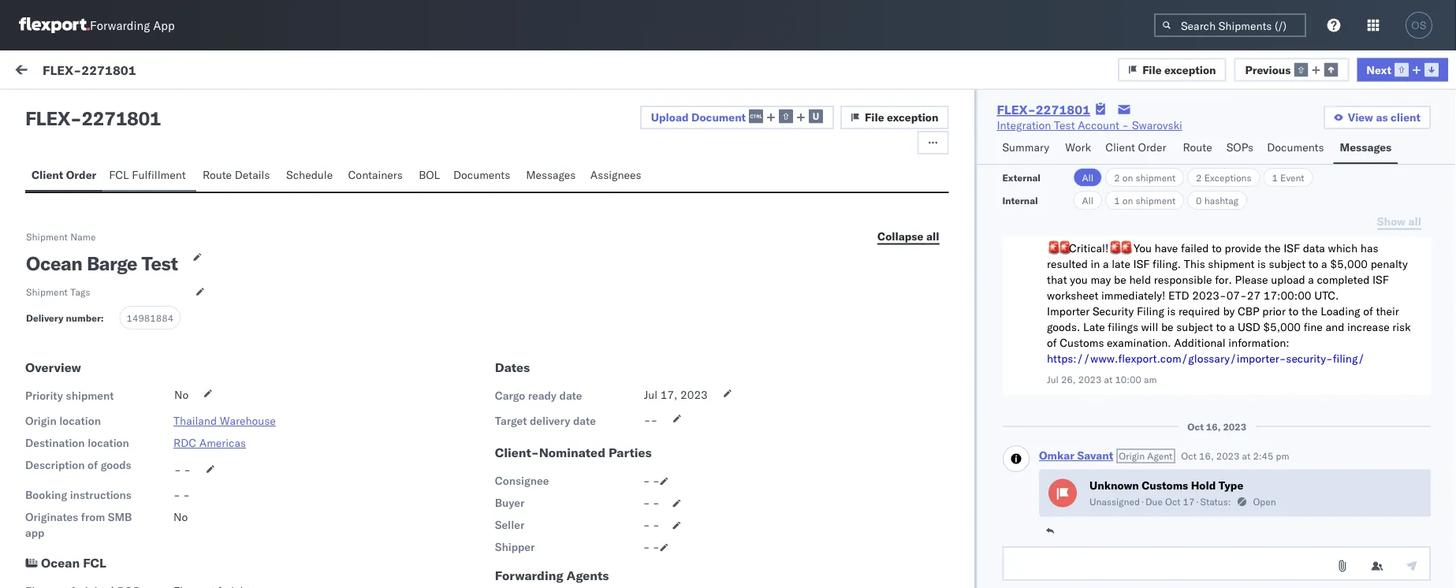 Task type: describe. For each thing, give the bounding box(es) containing it.
will
[[1141, 320, 1158, 334]]

2271801 up 'integration test account - swarovski'
[[1036, 102, 1090, 117]]

shipment up 1 on shipment
[[1136, 171, 1176, 183]]

2 for 2 exceptions
[[1196, 171, 1202, 183]]

savant up (air
[[113, 376, 147, 389]]

1 vertical spatial fcl
[[83, 555, 106, 571]]

2023 for jul 26, 2023 at 10:00 am
[[1078, 373, 1101, 385]]

forwarding agents
[[495, 568, 609, 583]]

parties
[[609, 445, 652, 460]]

0 vertical spatial file
[[1142, 62, 1162, 76]]

thailand warehouse link
[[173, 414, 276, 428]]

2 for 2 on shipment
[[1114, 171, 1120, 183]]

07-
[[1226, 289, 1247, 302]]

notifying
[[85, 300, 128, 314]]

pm for 458574
[[597, 404, 613, 418]]

0 vertical spatial 26,
[[1061, 373, 1075, 385]]

the inside importer security filing is required by cbp prior to the loading of their goods. late filings will be subject to a usd $5,000 fine and increase risk of customs examination. additional information: https://www.flexport.com/glossary/importer-security-filing/
[[1301, 304, 1317, 318]]

oct 26, 2023, 2:44 pm pdt for 458574
[[496, 404, 637, 418]]

containers button
[[342, 161, 412, 192]]

filing/
[[1332, 352, 1364, 365]]

client-
[[495, 445, 539, 460]]

details
[[235, 168, 270, 182]]

1 s from the top
[[58, 172, 63, 182]]

smb
[[108, 510, 132, 524]]

goods
[[101, 458, 131, 472]]

view as client
[[1348, 110, 1421, 124]]

a right in
[[1102, 257, 1108, 271]]

subject inside importer security filing is required by cbp prior to the loading of their goods. late filings will be subject to a usd $5,000 fine and increase risk of customs examination. additional information: https://www.flexport.com/glossary/importer-security-filing/
[[1176, 320, 1213, 334]]

resulted
[[1047, 257, 1087, 271]]

1 vertical spatial test
[[141, 251, 178, 275]]

their
[[1376, 304, 1399, 318]]

shipment down 2 on shipment
[[1136, 194, 1176, 206]]

your
[[175, 300, 197, 314]]

- - for shipper
[[643, 540, 660, 554]]

1 horizontal spatial of
[[1047, 336, 1056, 350]]

forwarding for forwarding app
[[90, 18, 150, 33]]

0 horizontal spatial client order button
[[25, 161, 103, 192]]

fcl fulfillment button
[[103, 161, 196, 192]]

4 s from the top
[[58, 488, 63, 498]]

shipment for shipment name
[[26, 231, 68, 242]]

ocean for ocean barge test
[[26, 251, 82, 275]]

jul for jul 26, 2023 at 10:00 am
[[1047, 373, 1058, 385]]

documents for the right documents button
[[1267, 140, 1324, 154]]

forwarding app link
[[19, 17, 175, 33]]

os button
[[1401, 7, 1437, 43]]

16, for oct 16, 2023 at 2:45 pm
[[1199, 450, 1213, 462]]

0 horizontal spatial messages
[[526, 168, 576, 182]]

import work
[[117, 65, 179, 78]]

increase
[[1347, 320, 1389, 334]]

shipment's
[[109, 332, 163, 346]]

oct up oct 16, 2023 at 2:45 pm at the right bottom of the page
[[1187, 421, 1203, 432]]

by
[[1223, 304, 1234, 318]]

collapse
[[877, 229, 924, 243]]

cargo
[[166, 316, 193, 330]]

all for 2
[[1082, 171, 1094, 183]]

3 458574 from the top
[[1167, 404, 1208, 418]]

0 hashtag
[[1196, 194, 1239, 206]]

fcl fulfillment
[[109, 168, 186, 182]]

consignee
[[495, 474, 549, 488]]

0 vertical spatial origin
[[25, 414, 57, 428]]

destination
[[25, 436, 85, 450]]

4 omkar savant from the top
[[76, 486, 147, 500]]

am
[[1143, 373, 1156, 385]]

delivery
[[26, 312, 63, 324]]

immediately!
[[1101, 289, 1165, 302]]

data
[[1302, 241, 1325, 255]]

hashtag
[[1204, 194, 1239, 206]]

0 horizontal spatial flex-2271801
[[43, 62, 136, 77]]

1 horizontal spatial client order button
[[1099, 133, 1177, 164]]

fcl inside button
[[109, 168, 129, 182]]

failed
[[1181, 241, 1209, 255]]

penalty
[[1370, 257, 1407, 271]]

filing.
[[1152, 257, 1181, 271]]

on for 2
[[1122, 171, 1133, 183]]

summary button
[[996, 133, 1059, 164]]

unassigned
[[1089, 496, 1139, 508]]

filing
[[1136, 304, 1164, 318]]

external for external (0)
[[25, 100, 67, 114]]

route details button
[[196, 161, 280, 192]]

savant up unknown
[[1077, 449, 1113, 462]]

(0) for external (0)
[[70, 100, 90, 114]]

a down data
[[1321, 257, 1327, 271]]

schedule inside 'button'
[[286, 168, 333, 182]]

2 o s from the top
[[52, 275, 63, 285]]

- - for consignee
[[643, 474, 660, 488]]

previous button
[[1234, 58, 1349, 81]]

0 horizontal spatial messages button
[[520, 161, 584, 192]]

all button for 1
[[1073, 191, 1102, 210]]

warehouse
[[220, 414, 276, 428]]

loading
[[1320, 304, 1360, 318]]

1 vertical spatial isf
[[1133, 257, 1149, 271]]

documents for documents button to the left
[[453, 168, 510, 182]]

pm
[[1276, 450, 1289, 462]]

client order for the left client order button
[[32, 168, 96, 182]]

1 horizontal spatial documents button
[[1261, 133, 1333, 164]]

this inside this is a great partnership.
[[47, 229, 69, 243]]

exception: (air recovery) schedule delay:
[[50, 403, 276, 417]]

security-
[[1286, 352, 1332, 365]]

3 omkar savant from the top
[[76, 376, 147, 389]]

be inside importer security filing is required by cbp prior to the loading of their goods. late filings will be subject to a usd $5,000 fine and increase risk of customs examination. additional information: https://www.flexport.com/glossary/importer-security-filing/
[[1161, 320, 1173, 334]]

target
[[495, 414, 527, 428]]

2 vertical spatial internal
[[47, 434, 86, 448]]

that inside the we are notifying you that your occurs when unloading cargo shipment's final
[[152, 300, 172, 314]]

1 vertical spatial file exception
[[865, 110, 939, 124]]

1 for 1 event
[[1272, 171, 1278, 183]]

3 o from the top
[[52, 377, 58, 387]]

26, for flex-
[[516, 499, 534, 512]]

1 vertical spatial customs
[[1141, 478, 1188, 492]]

1 vertical spatial work
[[1065, 140, 1091, 154]]

you inside 🚨🚨critical!🚨🚨 you have failed to provide the isf data which has resulted in a late isf filing. this shipment is subject to a $5,000 penalty that you may be held responsible for. please upload a completed isf worksheet immediately! etd 2023-07-27 17:00:00 utc.
[[1070, 273, 1087, 287]]

sops button
[[1220, 133, 1261, 164]]

3 s from the top
[[58, 377, 63, 387]]

as
[[1376, 110, 1388, 124]]

all button for 2
[[1073, 168, 1102, 187]]

1 horizontal spatial messages button
[[1333, 133, 1398, 164]]

risk
[[1392, 320, 1410, 334]]

to down by
[[1216, 320, 1226, 334]]

a right upload
[[1308, 273, 1314, 287]]

pdt for 458574
[[616, 404, 637, 418]]

external (0) button
[[19, 93, 99, 124]]

1 on shipment
[[1114, 194, 1176, 206]]

number
[[66, 312, 101, 324]]

upload document button
[[640, 106, 834, 129]]

0 vertical spatial no
[[174, 388, 189, 402]]

we are notifying you that your occurs when unloading cargo shipment's final
[[47, 300, 197, 346]]

os
[[1411, 19, 1427, 31]]

4 resize handle column header from the left
[[1428, 132, 1447, 550]]

jul 17, 2023
[[644, 388, 708, 402]]

which
[[1328, 241, 1357, 255]]

2 exceptions
[[1196, 171, 1252, 183]]

shipment inside 🚨🚨critical!🚨🚨 you have failed to provide the isf data which has resulted in a late isf filing. this shipment is subject to a $5,000 penalty that you may be held responsible for. please upload a completed isf worksheet immediately! etd 2023-07-27 17:00:00 utc.
[[1208, 257, 1254, 271]]

0 horizontal spatial work
[[153, 65, 179, 78]]

view
[[1348, 110, 1373, 124]]

external (0)
[[25, 100, 90, 114]]

2271801 down import
[[82, 106, 161, 130]]

to down data
[[1308, 257, 1318, 271]]

0 horizontal spatial documents button
[[447, 161, 520, 192]]

2023 for jul 17, 2023
[[680, 388, 708, 402]]

omkar savant origin agent
[[1039, 449, 1172, 462]]

1 horizontal spatial isf
[[1283, 241, 1300, 255]]

target delivery date
[[495, 414, 596, 428]]

security
[[1092, 304, 1133, 318]]

(0) for internal (0)
[[147, 100, 168, 114]]

exception: for exception: (air recovery) schedule delay:
[[50, 403, 106, 417]]

overview
[[25, 359, 81, 375]]

at for 2:45
[[1242, 450, 1250, 462]]

partnership.
[[47, 245, 109, 259]]

flex- 458574 for @
[[1134, 499, 1208, 512]]

1 vertical spatial internal
[[1002, 194, 1038, 206]]

2 o from the top
[[52, 275, 58, 285]]

late
[[1111, 257, 1130, 271]]

rdc
[[173, 436, 196, 450]]

4 o from the top
[[52, 488, 58, 498]]

17,
[[660, 388, 678, 402]]

flex- down the unknown customs hold type
[[1134, 499, 1167, 512]]

origin inside omkar savant origin agent
[[1118, 450, 1144, 462]]

origin location
[[25, 414, 101, 428]]

internal (0)
[[106, 100, 168, 114]]

savant up 'smb'
[[113, 486, 147, 500]]

order for the rightmost client order button
[[1138, 140, 1166, 154]]

all
[[926, 229, 939, 243]]

flexport. image
[[19, 17, 90, 33]]

ready
[[528, 389, 557, 402]]

4 458574 from the top
[[1167, 499, 1208, 512]]

for.
[[1215, 273, 1232, 287]]

$5,000 inside importer security filing is required by cbp prior to the loading of their goods. late filings will be subject to a usd $5,000 fine and increase risk of customs examination. additional information: https://www.flexport.com/glossary/importer-security-filing/
[[1263, 320, 1300, 334]]

seller
[[495, 518, 524, 532]]

name
[[70, 231, 96, 242]]

client for the rightmost client order button
[[1105, 140, 1135, 154]]

are
[[66, 300, 82, 314]]

14981884
[[127, 312, 173, 324]]

the inside 🚨🚨critical!🚨🚨 you have failed to provide the isf data which has resulted in a late isf filing. this shipment is subject to a $5,000 penalty that you may be held responsible for. please upload a completed isf worksheet immediately! etd 2023-07-27 17:00:00 utc.
[[1264, 241, 1280, 255]]

2023, for 458574
[[536, 404, 567, 418]]

delay:
[[244, 403, 276, 417]]

pdt for flex-
[[616, 499, 637, 512]]

2:44 for 458574
[[570, 404, 594, 418]]

1 o s from the top
[[52, 172, 63, 182]]

route for route details
[[203, 168, 232, 182]]

2023 for oct 16, 2023
[[1223, 421, 1246, 432]]

final
[[166, 332, 188, 346]]

have
[[1154, 241, 1178, 255]]

document
[[691, 110, 746, 124]]

and
[[1325, 320, 1344, 334]]

test inside the integration test account - swarovski link
[[1054, 118, 1075, 132]]

hold
[[1191, 478, 1215, 492]]

2 458574 from the top
[[1167, 302, 1208, 315]]

1 horizontal spatial flex-2271801
[[997, 102, 1090, 117]]

we
[[47, 300, 63, 314]]

10:00
[[1115, 373, 1141, 385]]



Task type: vqa. For each thing, say whether or not it's contained in the screenshot.
HLXU8034992 related to fourth Schedule Pickup from Los Angeles, CA button from the bottom
no



Task type: locate. For each thing, give the bounding box(es) containing it.
2 flex- 458574 from the top
[[1134, 302, 1208, 315]]

2 on shipment
[[1114, 171, 1176, 183]]

0 vertical spatial file exception
[[1142, 62, 1216, 76]]

at left the 2:45
[[1242, 450, 1250, 462]]

1 vertical spatial route
[[203, 168, 232, 182]]

omkar savant up 'smb'
[[76, 486, 147, 500]]

schedule up americas
[[192, 403, 242, 417]]

that down resulted
[[1047, 273, 1067, 287]]

oct 26, 2023, 2:44 pm pdt
[[496, 404, 637, 418], [496, 499, 637, 512]]

1 vertical spatial the
[[1301, 304, 1317, 318]]

1 horizontal spatial the
[[1301, 304, 1317, 318]]

1
[[1272, 171, 1278, 183], [1114, 194, 1120, 206]]

at for 10:00
[[1104, 373, 1112, 385]]

2 all button from the top
[[1073, 191, 1102, 210]]

2 2023, from the top
[[536, 499, 567, 512]]

1 pm from the top
[[597, 404, 613, 418]]

1 vertical spatial 2:44
[[570, 499, 594, 512]]

2 oct 26, 2023, 2:44 pm pdt from the top
[[496, 499, 637, 512]]

originates from smb app
[[25, 510, 132, 540]]

1 vertical spatial exception:
[[50, 403, 106, 417]]

date right ready
[[559, 389, 582, 402]]

- - for buyer
[[643, 496, 660, 510]]

1 vertical spatial order
[[66, 168, 96, 182]]

oct left 17
[[1165, 496, 1180, 508]]

no
[[174, 388, 189, 402], [173, 510, 188, 524]]

all button up 🚨🚨critical!🚨🚨
[[1073, 191, 1102, 210]]

1 oct 26, 2023, 2:44 pm pdt from the top
[[496, 404, 637, 418]]

0 vertical spatial flex- 458574
[[1134, 199, 1208, 213]]

messages button left assignees
[[520, 161, 584, 192]]

oct down cargo
[[496, 404, 514, 418]]

1 o from the top
[[52, 172, 58, 182]]

0 vertical spatial the
[[1264, 241, 1280, 255]]

be right will in the bottom right of the page
[[1161, 320, 1173, 334]]

oct
[[496, 404, 514, 418], [1187, 421, 1203, 432], [1181, 450, 1196, 462], [1165, 496, 1180, 508], [496, 499, 514, 512]]

1 horizontal spatial work
[[1170, 137, 1191, 149]]

1 horizontal spatial is
[[1167, 304, 1175, 318]]

2 on from the top
[[1122, 194, 1133, 206]]

1 exception: from the top
[[50, 198, 106, 212]]

o down overview
[[52, 377, 58, 387]]

flex- 458574 down 2 on shipment
[[1134, 199, 1208, 213]]

work right related
[[1170, 137, 1191, 149]]

(0) down my work
[[70, 100, 90, 114]]

2 (0) from the left
[[147, 100, 168, 114]]

0 vertical spatial route
[[1183, 140, 1212, 154]]

1 horizontal spatial file exception
[[1142, 62, 1216, 76]]

o s down overview
[[52, 377, 63, 387]]

1 horizontal spatial subject
[[1268, 257, 1305, 271]]

client
[[1391, 110, 1421, 124]]

pm left --
[[597, 404, 613, 418]]

1 horizontal spatial forwarding
[[495, 568, 563, 583]]

my
[[16, 61, 41, 82]]

2 vertical spatial flex- 458574
[[1134, 499, 1208, 512]]

26, up seller
[[516, 499, 534, 512]]

1 vertical spatial $5,000
[[1263, 320, 1300, 334]]

flex- 458574 up will in the bottom right of the page
[[1134, 302, 1208, 315]]

all
[[1082, 171, 1094, 183], [1082, 194, 1094, 206]]

1 2023, from the top
[[536, 404, 567, 418]]

o s up the shipment tags
[[52, 275, 63, 285]]

omkar savant up great
[[76, 171, 147, 184]]

additional
[[1174, 336, 1225, 350]]

isf down "penalty"
[[1372, 273, 1389, 287]]

1 horizontal spatial you
[[1070, 273, 1087, 287]]

oct 26, 2023, 2:44 pm pdt down ready
[[496, 404, 637, 418]]

shipper
[[495, 540, 535, 554]]

flex - 2271801
[[25, 106, 161, 130]]

exception: down the priority shipment
[[50, 403, 106, 417]]

route inside button
[[1183, 140, 1212, 154]]

(0) inside button
[[147, 100, 168, 114]]

exception: up name
[[50, 198, 106, 212]]

is inside 🚨🚨critical!🚨🚨 you have failed to provide the isf data which has resulted in a late isf filing. this shipment is subject to a $5,000 penalty that you may be held responsible for. please upload a completed isf worksheet immediately! etd 2023-07-27 17:00:00 utc.
[[1257, 257, 1266, 271]]

shipment up (air
[[66, 389, 114, 402]]

that inside 🚨🚨critical!🚨🚨 you have failed to provide the isf data which has resulted in a late isf filing. this shipment is subject to a $5,000 penalty that you may be held responsible for. please upload a completed isf worksheet immediately! etd 2023-07-27 17:00:00 utc.
[[1047, 273, 1067, 287]]

0 vertical spatial location
[[59, 414, 101, 428]]

0 vertical spatial shipment
[[26, 231, 68, 242]]

16, up oct 16, 2023 at 2:45 pm at the right bottom of the page
[[1206, 421, 1220, 432]]

file exception button
[[1118, 58, 1226, 81], [1118, 58, 1226, 81], [840, 106, 949, 129], [840, 106, 949, 129]]

flex-2271801 up integration
[[997, 102, 1090, 117]]

destination location
[[25, 436, 129, 450]]

client order down flex
[[32, 168, 96, 182]]

2 horizontal spatial of
[[1363, 304, 1373, 318]]

0 vertical spatial work
[[45, 61, 86, 82]]

agent
[[1147, 450, 1172, 462]]

2 2 from the left
[[1196, 171, 1202, 183]]

pm down the parties
[[597, 499, 613, 512]]

omkar savant up 'notifying'
[[76, 273, 147, 287]]

1 vertical spatial 16,
[[1199, 450, 1213, 462]]

1 vertical spatial documents
[[453, 168, 510, 182]]

in
[[1090, 257, 1100, 271]]

(0) down import work button
[[147, 100, 168, 114]]

2023 right 17,
[[680, 388, 708, 402]]

0 vertical spatial external
[[25, 100, 67, 114]]

work down the integration test account - swarovski link
[[1065, 140, 1091, 154]]

s up originates
[[58, 488, 63, 498]]

this inside 🚨🚨critical!🚨🚨 you have failed to provide the isf data which has resulted in a late isf filing. this shipment is subject to a $5,000 penalty that you may be held responsible for. please upload a completed isf worksheet immediately! etd 2023-07-27 17:00:00 utc.
[[1184, 257, 1205, 271]]

containers
[[348, 168, 403, 182]]

2 up 1 on shipment
[[1114, 171, 1120, 183]]

of down "goods."
[[1047, 336, 1056, 350]]

to right failed
[[1211, 241, 1221, 255]]

0 horizontal spatial origin
[[25, 414, 57, 428]]

0 vertical spatial 2:44
[[570, 404, 594, 418]]

2 pdt from the top
[[616, 499, 637, 512]]

all up 🚨🚨critical!🚨🚨
[[1082, 194, 1094, 206]]

1 vertical spatial pdt
[[616, 499, 637, 512]]

1 vertical spatial flex-2271801
[[997, 102, 1090, 117]]

1 458574 from the top
[[1167, 199, 1208, 213]]

1 flex- 458574 from the top
[[1134, 199, 1208, 213]]

location for destination location
[[88, 436, 129, 450]]

subject inside 🚨🚨critical!🚨🚨 you have failed to provide the isf data which has resulted in a late isf filing. this shipment is subject to a $5,000 penalty that you may be held responsible for. please upload a completed isf worksheet immediately! etd 2023-07-27 17:00:00 utc.
[[1268, 257, 1305, 271]]

2:44 up client-nominated parties
[[570, 404, 594, 418]]

work up the external (0)
[[45, 61, 86, 82]]

1 2:44 from the top
[[570, 404, 594, 418]]

route for route
[[1183, 140, 1212, 154]]

1 horizontal spatial client
[[1105, 140, 1135, 154]]

category
[[816, 137, 854, 149]]

1 vertical spatial oct 26, 2023, 2:44 pm pdt
[[496, 499, 637, 512]]

oct 16, 2023 at 2:45 pm
[[1181, 450, 1289, 462]]

2 horizontal spatial isf
[[1372, 273, 1389, 287]]

jul for jul 17, 2023
[[644, 388, 658, 402]]

integration test account - swarovski link
[[997, 117, 1182, 133]]

16, for oct 16, 2023
[[1206, 421, 1220, 432]]

shipment for shipment tags
[[26, 286, 68, 298]]

2271801
[[81, 62, 136, 77], [1036, 102, 1090, 117], [82, 106, 161, 130]]

2 resize handle column header from the left
[[789, 132, 808, 550]]

a down by
[[1229, 320, 1234, 334]]

worksheet
[[1047, 289, 1098, 302]]

originates
[[25, 510, 78, 524]]

pdt down the parties
[[616, 499, 637, 512]]

be down late
[[1114, 273, 1126, 287]]

0 vertical spatial be
[[1114, 273, 1126, 287]]

1 horizontal spatial at
[[1242, 450, 1250, 462]]

2271801 down forwarding app link
[[81, 62, 136, 77]]

location for origin location
[[59, 414, 101, 428]]

order for the left client order button
[[66, 168, 96, 182]]

1 horizontal spatial exception
[[1164, 62, 1216, 76]]

all button down work button
[[1073, 168, 1102, 187]]

o up the shipment tags
[[52, 275, 58, 285]]

https://www.flexport.com/glossary/importer-security-filing/ link
[[1047, 352, 1364, 365]]

https://www.flexport.com/glossary/importer-
[[1047, 352, 1286, 365]]

1 vertical spatial that
[[152, 300, 172, 314]]

work for my
[[45, 61, 86, 82]]

nominated
[[539, 445, 605, 460]]

2023, down ready
[[536, 404, 567, 418]]

my work
[[16, 61, 86, 82]]

client order button up 2 on shipment
[[1099, 133, 1177, 164]]

1 on from the top
[[1122, 171, 1133, 183]]

occurs
[[47, 316, 81, 330]]

ocean down shipment name
[[26, 251, 82, 275]]

- - for seller
[[643, 518, 660, 532]]

import
[[117, 65, 150, 78]]

goods.
[[1047, 320, 1080, 334]]

integration test account - swarovski
[[997, 118, 1182, 132]]

1 vertical spatial exception
[[887, 110, 939, 124]]

ocean fcl
[[41, 555, 106, 571]]

2 shipment from the top
[[26, 286, 68, 298]]

location up goods
[[88, 436, 129, 450]]

forwarding for forwarding agents
[[495, 568, 563, 583]]

3 resize handle column header from the left
[[1108, 132, 1127, 550]]

2 vertical spatial of
[[88, 458, 98, 472]]

origin left agent
[[1118, 450, 1144, 462]]

1 vertical spatial ocean
[[41, 555, 80, 571]]

0 horizontal spatial $5,000
[[1263, 320, 1300, 334]]

client
[[1105, 140, 1135, 154], [32, 168, 63, 182]]

pm for flex-
[[597, 499, 613, 512]]

may
[[1090, 273, 1111, 287]]

next button
[[1357, 58, 1448, 81]]

route button
[[1177, 133, 1220, 164]]

no up exception: (air recovery) schedule delay:
[[174, 388, 189, 402]]

1 vertical spatial all button
[[1073, 191, 1102, 210]]

of up increase
[[1363, 304, 1373, 318]]

priority shipment
[[25, 389, 114, 402]]

subject up upload
[[1268, 257, 1305, 271]]

description of goods
[[25, 458, 131, 472]]

3 flex- 458574 from the top
[[1134, 499, 1208, 512]]

2 exception: from the top
[[50, 403, 106, 417]]

2 pm from the top
[[597, 499, 613, 512]]

4 o s from the top
[[52, 488, 63, 498]]

$5,000 inside 🚨🚨critical!🚨🚨 you have failed to provide the isf data which has resulted in a late isf filing. this shipment is subject to a $5,000 penalty that you may be held responsible for. please upload a completed isf worksheet immediately! etd 2023-07-27 17:00:00 utc.
[[1330, 257, 1367, 271]]

1 (0) from the left
[[70, 100, 90, 114]]

0 vertical spatial all
[[1082, 171, 1094, 183]]

please
[[1235, 273, 1268, 287]]

external inside "button"
[[25, 100, 67, 114]]

26, for 458574
[[516, 404, 534, 418]]

jul down "goods."
[[1047, 373, 1058, 385]]

0 vertical spatial messages
[[1340, 140, 1392, 154]]

2 all from the top
[[1082, 194, 1094, 206]]

shipment
[[26, 231, 68, 242], [26, 286, 68, 298]]

schedule right 'details'
[[286, 168, 333, 182]]

1 vertical spatial shipment
[[26, 286, 68, 298]]

flex- 458574 for we
[[1134, 302, 1208, 315]]

1 horizontal spatial internal
[[106, 100, 144, 114]]

order
[[1138, 140, 1166, 154], [66, 168, 96, 182]]

0 horizontal spatial internal
[[47, 434, 86, 448]]

1 vertical spatial all
[[1082, 194, 1094, 206]]

savant up 'notifying'
[[113, 273, 147, 287]]

16,
[[1206, 421, 1220, 432], [1199, 450, 1213, 462]]

0 vertical spatial client order
[[1105, 140, 1166, 154]]

client order for the rightmost client order button
[[1105, 140, 1166, 154]]

oct up seller
[[496, 499, 514, 512]]

0 vertical spatial pdt
[[616, 404, 637, 418]]

next
[[1366, 62, 1391, 76]]

1 horizontal spatial file
[[1142, 62, 1162, 76]]

(0) inside "button"
[[70, 100, 90, 114]]

date
[[559, 389, 582, 402], [573, 414, 596, 428]]

None text field
[[1002, 546, 1431, 581]]

internal down summary button
[[1002, 194, 1038, 206]]

- - for description of goods
[[174, 463, 191, 477]]

1 horizontal spatial jul
[[1047, 373, 1058, 385]]

0 horizontal spatial you
[[131, 300, 149, 314]]

1 horizontal spatial this
[[1184, 257, 1205, 271]]

0 horizontal spatial this
[[47, 229, 69, 243]]

flex- up will in the bottom right of the page
[[1134, 302, 1167, 315]]

is inside importer security filing is required by cbp prior to the loading of their goods. late filings will be subject to a usd $5,000 fine and increase risk of customs examination. additional information: https://www.flexport.com/glossary/importer-security-filing/
[[1167, 304, 1175, 318]]

2 2:44 from the top
[[570, 499, 594, 512]]

0 horizontal spatial 1
[[1114, 194, 1120, 206]]

be inside 🚨🚨critical!🚨🚨 you have failed to provide the isf data which has resulted in a late isf filing. this shipment is subject to a $5,000 penalty that you may be held responsible for. please upload a completed isf worksheet immediately! etd 2023-07-27 17:00:00 utc.
[[1114, 273, 1126, 287]]

oct 26, 2023, 2:44 pm pdt for flex-
[[496, 499, 637, 512]]

2 vertical spatial isf
[[1372, 273, 1389, 287]]

0 vertical spatial customs
[[1059, 336, 1104, 350]]

0 horizontal spatial fcl
[[83, 555, 106, 571]]

0 horizontal spatial test
[[141, 251, 178, 275]]

1 horizontal spatial work
[[1065, 140, 1091, 154]]

1 vertical spatial no
[[173, 510, 188, 524]]

Search Shipments (/) text field
[[1154, 13, 1306, 37]]

you up unloading
[[131, 300, 149, 314]]

jul left 17,
[[644, 388, 658, 402]]

0 horizontal spatial at
[[1104, 373, 1112, 385]]

1 left event on the top right of page
[[1272, 171, 1278, 183]]

route inside button
[[203, 168, 232, 182]]

0 vertical spatial on
[[1122, 171, 1133, 183]]

test
[[1054, 118, 1075, 132], [141, 251, 178, 275]]

1 horizontal spatial (0)
[[147, 100, 168, 114]]

client for the left client order button
[[32, 168, 63, 182]]

a up partnership.
[[83, 229, 89, 243]]

1 shipment from the top
[[26, 231, 68, 242]]

subject down required at the right
[[1176, 320, 1213, 334]]

0 horizontal spatial work
[[45, 61, 86, 82]]

1 horizontal spatial order
[[1138, 140, 1166, 154]]

sops
[[1226, 140, 1254, 154]]

completed
[[1317, 273, 1369, 287]]

resize handle column header
[[470, 132, 489, 550], [789, 132, 808, 550], [1108, 132, 1127, 550], [1428, 132, 1447, 550]]

exception: for exception:
[[50, 198, 106, 212]]

2:44 down client-nominated parties
[[570, 499, 594, 512]]

internal inside button
[[106, 100, 144, 114]]

🚨🚨critical!🚨🚨 you have failed to provide the isf data which has resulted in a late isf filing. this shipment is subject to a $5,000 penalty that you may be held responsible for. please upload a completed isf worksheet immediately! etd 2023-07-27 17:00:00 utc.
[[1047, 241, 1407, 302]]

customs inside importer security filing is required by cbp prior to the loading of their goods. late filings will be subject to a usd $5,000 fine and increase risk of customs examination. additional information: https://www.flexport.com/glossary/importer-security-filing/
[[1059, 336, 1104, 350]]

0 vertical spatial 2023,
[[536, 404, 567, 418]]

pm
[[597, 404, 613, 418], [597, 499, 613, 512]]

flex- right my
[[43, 62, 81, 77]]

0 horizontal spatial be
[[1114, 273, 1126, 287]]

exception:
[[50, 198, 106, 212], [50, 403, 106, 417]]

thailand warehouse
[[173, 414, 276, 428]]

booking
[[25, 488, 67, 502]]

1 down 2 on shipment
[[1114, 194, 1120, 206]]

at left 10:00
[[1104, 373, 1112, 385]]

1 vertical spatial of
[[1047, 336, 1056, 350]]

2 s from the top
[[58, 275, 63, 285]]

1 2 from the left
[[1114, 171, 1120, 183]]

1 vertical spatial subject
[[1176, 320, 1213, 334]]

provide
[[1224, 241, 1261, 255]]

client-nominated parties
[[495, 445, 652, 460]]

status:
[[1200, 496, 1231, 508]]

shipment tags
[[26, 286, 90, 298]]

exception
[[1164, 62, 1216, 76], [887, 110, 939, 124]]

1 vertical spatial pm
[[597, 499, 613, 512]]

ocean for ocean fcl
[[41, 555, 80, 571]]

2:44 for flex-
[[570, 499, 594, 512]]

0 vertical spatial flex-2271801
[[43, 62, 136, 77]]

2023 for oct 16, 2023 at 2:45 pm
[[1216, 450, 1239, 462]]

1 pdt from the top
[[616, 404, 637, 418]]

1 horizontal spatial origin
[[1118, 450, 1144, 462]]

related work item/shipment
[[1135, 137, 1258, 149]]

forwarding
[[90, 18, 150, 33], [495, 568, 563, 583]]

client order button
[[1099, 133, 1177, 164], [25, 161, 103, 192]]

0 horizontal spatial subject
[[1176, 320, 1213, 334]]

on down 2 on shipment
[[1122, 194, 1133, 206]]

is
[[71, 229, 80, 243], [1257, 257, 1266, 271], [1167, 304, 1175, 318]]

when
[[84, 316, 110, 330]]

1 vertical spatial client
[[32, 168, 63, 182]]

you
[[1133, 241, 1151, 255]]

external for external
[[1002, 171, 1041, 183]]

internal down import
[[106, 100, 144, 114]]

flex- up integration
[[997, 102, 1036, 117]]

3 o s from the top
[[52, 377, 63, 387]]

order down flex - 2271801
[[66, 168, 96, 182]]

customs down the 'late'
[[1059, 336, 1104, 350]]

this left name
[[47, 229, 69, 243]]

a inside this is a great partnership.
[[83, 229, 89, 243]]

internal (0) button
[[99, 93, 177, 124]]

2 omkar savant from the top
[[76, 273, 147, 287]]

savant up great
[[113, 171, 147, 184]]

forwarding left the app
[[90, 18, 150, 33]]

2 vertical spatial 26,
[[516, 499, 534, 512]]

1 for 1 on shipment
[[1114, 194, 1120, 206]]

0 vertical spatial date
[[559, 389, 582, 402]]

0 horizontal spatial of
[[88, 458, 98, 472]]

from
[[81, 510, 105, 524]]

0 vertical spatial documents
[[1267, 140, 1324, 154]]

2023-
[[1192, 289, 1226, 302]]

0 vertical spatial pm
[[597, 404, 613, 418]]

1 all from the top
[[1082, 171, 1094, 183]]

client down "account"
[[1105, 140, 1135, 154]]

origin
[[25, 414, 57, 428], [1118, 450, 1144, 462]]

1 omkar savant from the top
[[76, 171, 147, 184]]

1 vertical spatial file
[[865, 110, 884, 124]]

oct right agent
[[1181, 450, 1196, 462]]

isf down you at the top
[[1133, 257, 1149, 271]]

work for related
[[1170, 137, 1191, 149]]

1 horizontal spatial be
[[1161, 320, 1173, 334]]

26, down cargo ready date on the left bottom of page
[[516, 404, 534, 418]]

pdt left --
[[616, 404, 637, 418]]

0 horizontal spatial file
[[865, 110, 884, 124]]

is inside this is a great partnership.
[[71, 229, 80, 243]]

17
[[1183, 496, 1194, 508]]

2023, for flex-
[[536, 499, 567, 512]]

0 vertical spatial $5,000
[[1330, 257, 1367, 271]]

o up originates
[[52, 488, 58, 498]]

great
[[92, 229, 117, 243]]

oct 16, 2023
[[1187, 421, 1246, 432]]

458574 up failed
[[1167, 199, 1208, 213]]

0 horizontal spatial order
[[66, 168, 96, 182]]

app
[[153, 18, 175, 33]]

🚨🚨critical!🚨🚨
[[1047, 241, 1130, 255]]

file
[[1142, 62, 1162, 76], [865, 110, 884, 124]]

1 resize handle column header from the left
[[470, 132, 489, 550]]

date for target delivery date
[[573, 414, 596, 428]]

date for cargo ready date
[[559, 389, 582, 402]]

client order
[[1105, 140, 1166, 154], [32, 168, 96, 182]]

work right import
[[153, 65, 179, 78]]

1 horizontal spatial messages
[[1340, 140, 1392, 154]]

0 vertical spatial 16,
[[1206, 421, 1220, 432]]

to down 17:00:00
[[1288, 304, 1298, 318]]

0 horizontal spatial schedule
[[192, 403, 242, 417]]

previous
[[1245, 62, 1291, 76]]

0 horizontal spatial documents
[[453, 168, 510, 182]]

16, up hold
[[1199, 450, 1213, 462]]

messages left assignees
[[526, 168, 576, 182]]

on up 1 on shipment
[[1122, 171, 1133, 183]]

1 all button from the top
[[1073, 168, 1102, 187]]

$5,000 down prior
[[1263, 320, 1300, 334]]

0 vertical spatial fcl
[[109, 168, 129, 182]]

1 vertical spatial 2023,
[[536, 499, 567, 512]]

shipment up for.
[[1208, 257, 1254, 271]]

all for 1
[[1082, 194, 1094, 206]]

you inside the we are notifying you that your occurs when unloading cargo shipment's final
[[131, 300, 149, 314]]

late
[[1083, 320, 1105, 334]]

all down work button
[[1082, 171, 1094, 183]]

no right 'smb'
[[173, 510, 188, 524]]

fcl
[[109, 168, 129, 182], [83, 555, 106, 571]]

is up please
[[1257, 257, 1266, 271]]

fulfillment
[[132, 168, 186, 182]]

1 vertical spatial be
[[1161, 320, 1173, 334]]

a inside importer security filing is required by cbp prior to the loading of their goods. late filings will be subject to a usd $5,000 fine and increase risk of customs examination. additional information: https://www.flexport.com/glossary/importer-security-filing/
[[1229, 320, 1234, 334]]

1 vertical spatial this
[[1184, 257, 1205, 271]]

upload
[[651, 110, 689, 124]]

on for 1
[[1122, 194, 1133, 206]]

external down summary button
[[1002, 171, 1041, 183]]

importer security filing is required by cbp prior to the loading of their goods. late filings will be subject to a usd $5,000 fine and increase risk of customs examination. additional information: https://www.flexport.com/glossary/importer-security-filing/
[[1047, 304, 1410, 365]]

flex- down 2 on shipment
[[1134, 199, 1167, 213]]



